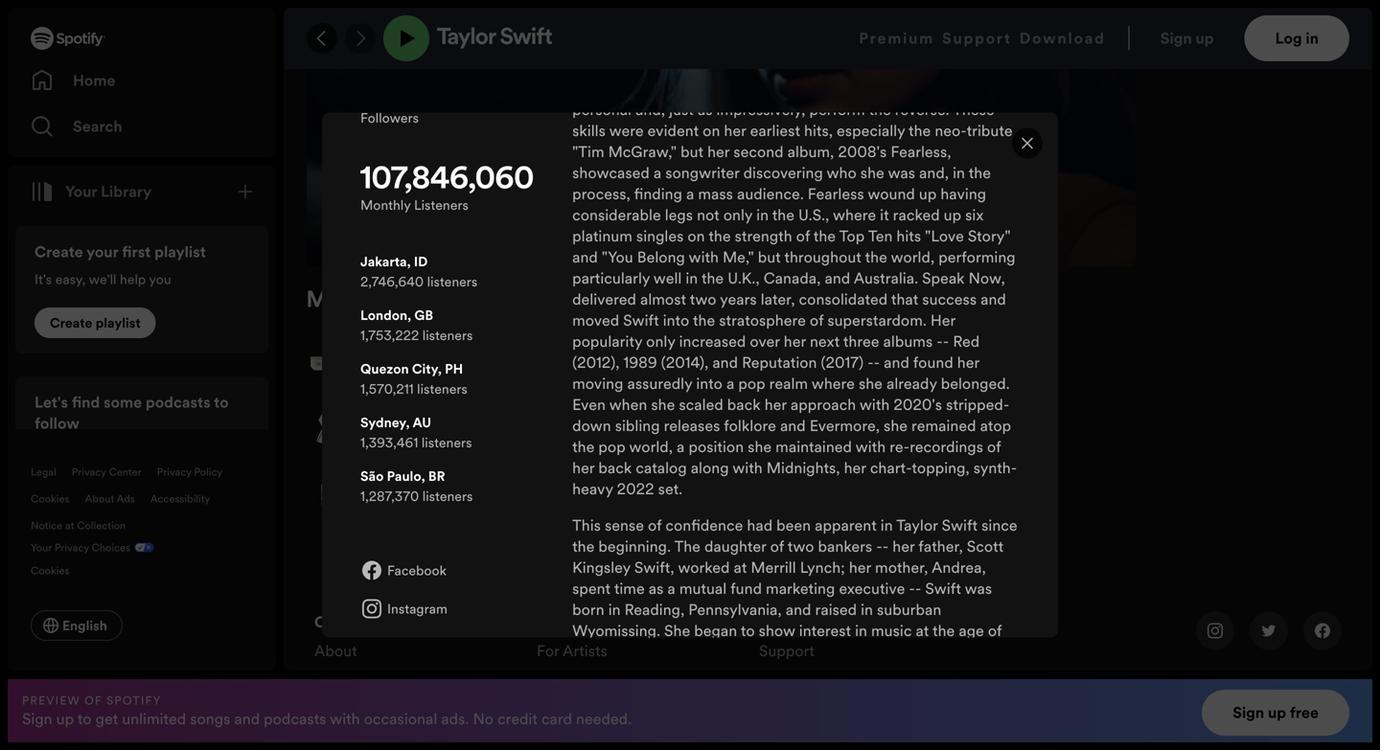 Task type: vqa. For each thing, say whether or not it's contained in the screenshot.
the top Taylor
yes



Task type: describe. For each thing, give the bounding box(es) containing it.
close image
[[1020, 136, 1035, 151]]

unlimited
[[122, 709, 186, 730]]

card
[[542, 709, 572, 730]]

learned inside wound up as her biggest formative influence. swift started to work regularly at local talent contests, eventually winning a chance to open for . soon, she learned how to play guitar and began writing songs, signing a music management deal with dan dymtrow; her family relocated to nashville wit
[[475, 714, 527, 735]]

list containing company
[[314, 612, 514, 719]]

taylor for taylor swift
[[437, 27, 496, 50]]

1 cookies link from the top
[[31, 492, 70, 506]]

2 cookies link from the top
[[31, 559, 85, 580]]

your privacy choices button
[[31, 541, 130, 555]]

quezon city, ph 1,570,211 listeners
[[361, 360, 468, 398]]

spent
[[573, 579, 611, 600]]

formative for wound up as her biggest formative influence. swift started to work regularly at local talent contests, eventually winning a chance to open for . soon, she learned how to play guitar and began writing songs, signing a music management deal with dan dymtrow; her family relocated to nashville wit
[[612, 671, 678, 693]]

for for wound up as her biggest formative influence. swift started to work regularly at local talent contests, eventually winning a chance to open for
[[827, 684, 846, 705]]

in right interest
[[855, 621, 868, 642]]

learned inside . soon, she learned how to play guitar and began writing songs, signing a music management deal with dan dymtrow; her family relocated to nashville with the intent of furthering her mu
[[600, 705, 652, 726]]

107,846,060 monthly listeners
[[361, 165, 534, 214]]

executive
[[839, 579, 905, 600]]

as inside the this sense of confidence had been apparent in taylor swift since the beginning. the daughter of two bankers -- her father, scott kingsley swift, worked at merrill lynch; her mother, andrea, spent time as a mutual fund marketing executive -- swift was born in reading, pennsylvania, and raised in suburban wyomissing. she began to show interest in music at the age of nine, and
[[649, 579, 664, 600]]

at left age
[[916, 621, 929, 642]]

chance for wound up as her biggest formative influence. swift started to work regularly at local talent contests, eventually winning a chance to open for . soon, she learned how to play guitar and began writing songs, signing a music management deal with dan dymtrow; her family relocated to nashville wit
[[717, 693, 767, 714]]

in inside button
[[1306, 28, 1319, 49]]

notice at collection
[[31, 519, 126, 533]]

monthly
[[361, 196, 411, 214]]

nashville inside . soon, she learned how to play guitar and began writing songs, signing a music management deal with dan dymtrow; her family relocated to nashville with the intent of furthering her mu
[[660, 747, 722, 751]]

play inside wound up as her biggest formative influence. swift started to work regularly at local talent contests, eventually winning a chance to open for . soon, she learned how to play guitar and began writing songs, signing a music management deal with dan dymtrow; her family relocated to nashville wit
[[582, 714, 610, 735]]

privacy center link
[[72, 465, 142, 479]]

merch
[[307, 290, 371, 313]]

sign up free button
[[1202, 690, 1350, 736]]

sign inside preview of spotify sign up to get unlimited songs and podcasts with occasional ads. no credit card needed.
[[22, 709, 52, 730]]

with inside preview of spotify sign up to get unlimited songs and podcasts with occasional ads. no credit card needed.
[[330, 709, 360, 730]]

. inside . soon, she learned how to play guitar and began writing songs, signing a music management deal with dan dymtrow; her family relocated to nashville with the intent of furthering her mu
[[954, 684, 958, 705]]

chance for wound up as her biggest formative influence. swift started to work regularly at local talent contests, eventually winning a chance to open for
[[717, 684, 767, 705]]

this sense of confidence had been apparent in taylor swift since the beginning. the daughter of two bankers -- her father, scott kingsley swift, worked at merrill lynch; her mother, andrea, spent time as a mutual fund marketing executive -- swift was born in reading, pennsylvania, and raised in suburban wyomissing. she began to show interest in music at the age of nine, and
[[573, 515, 1018, 663]]

create playlist button
[[35, 308, 156, 338]]

main element
[[8, 8, 276, 672]]

create for playlist
[[50, 314, 92, 332]]

facebook link
[[361, 559, 573, 582]]

. inside wound up as her biggest formative influence. swift started to work regularly at local talent contests, eventually winning a chance to open for . soon, she learned how to play guitar and began writing songs, signing a music management deal with dan dymtrow; her family relocated to nashville wit
[[396, 714, 400, 735]]

at inside wound up as her biggest formative influence. swift started to work regularly at local talent contests, eventually winning a chance to open for . soon, she learned how to play guitar and began writing songs, signing a music management deal with dan dymtrow; her family relocated to nashville wit
[[409, 693, 423, 714]]

mobile
[[794, 670, 842, 691]]

1,287,370
[[361, 488, 419, 506]]

useful links support free mobile app
[[759, 612, 875, 691]]

it's a cruel summer with you crewneck
[[368, 477, 649, 498]]

notice
[[31, 519, 62, 533]]

1 vertical spatial it's
[[368, 477, 389, 498]]

confidence
[[666, 515, 743, 536]]

of inside . soon, she learned how to play guitar and began writing songs, signing a music management deal with dan dymtrow; her family relocated to nashville with the intent of furthering her mu
[[830, 747, 843, 751]]

how inside wound up as her biggest formative influence. swift started to work regularly at local talent contests, eventually winning a chance to open for . soon, she learned how to play guitar and began writing songs, signing a music management deal with dan dymtrow; her family relocated to nashville wit
[[530, 714, 560, 735]]

writing inside . soon, she learned how to play guitar and began writing songs, signing a music management deal with dan dymtrow; her family relocated to nashville with the intent of furthering her mu
[[859, 705, 908, 726]]

free
[[1290, 703, 1319, 724]]

listeners for au
[[422, 434, 472, 452]]

paulo,
[[387, 467, 425, 486]]

a inside the this sense of confidence had been apparent in taylor swift since the beginning. the daughter of two bankers -- her father, scott kingsley swift, worked at merrill lynch; her mother, andrea, spent time as a mutual fund marketing executive -- swift was born in reading, pennsylvania, and raised in suburban wyomissing. she began to show interest in music at the age of nine, and
[[668, 579, 676, 600]]

to inside preview of spotify sign up to get unlimited songs and podcasts with occasional ads. no credit card needed.
[[77, 709, 92, 730]]

of left two
[[771, 536, 784, 557]]

began inside wound up as her biggest formative influence. swift started to work regularly at local talent contests, eventually winning a chance to open for . soon, she learned how to play guitar and began writing songs, signing a music management deal with dan dymtrow; her family relocated to nashville wit
[[687, 714, 730, 735]]

about inside the company about jobs
[[314, 641, 357, 662]]

wyomissing.
[[573, 621, 661, 642]]

signing inside wound up as her biggest formative influence. swift started to work regularly at local talent contests, eventually winning a chance to open for . soon, she learned how to play guitar and began writing songs, signing a music management deal with dan dymtrow; her family relocated to nashville wit
[[834, 714, 884, 735]]

let's
[[35, 392, 68, 413]]

nine,
[[573, 642, 606, 663]]

songs, inside . soon, she learned how to play guitar and began writing songs, signing a music management deal with dan dymtrow; her family relocated to nashville with the intent of furthering her mu
[[912, 705, 956, 726]]

raised
[[815, 600, 857, 621]]

as for wound up as her biggest formative influence. swift started to work regularly at local talent contests, eventually winning a chance to open for . soon, she learned how to play guitar and began writing songs, signing a music management deal with dan dymtrow; her family relocated to nashville wit
[[512, 671, 527, 693]]

signing inside . soon, she learned how to play guitar and began writing songs, signing a music management deal with dan dymtrow; her family relocated to nashville with the intent of furthering her mu
[[960, 705, 1010, 726]]

had
[[747, 515, 773, 536]]

communities
[[537, 612, 632, 633]]

the inside . soon, she learned how to play guitar and began writing songs, signing a music management deal with dan dymtrow; her family relocated to nashville with the intent of furthering her mu
[[760, 747, 782, 751]]

2 horizontal spatial the
[[933, 621, 955, 642]]

intent
[[786, 747, 826, 751]]

since
[[982, 515, 1018, 536]]

listeners inside são paulo, br 1,287,370 listeners
[[423, 488, 473, 506]]

log in
[[1276, 28, 1319, 49]]

deal inside . soon, she learned how to play guitar and began writing songs, signing a music management deal with dan dymtrow; her family relocated to nashville with the intent of furthering her mu
[[723, 726, 752, 747]]

search link
[[31, 107, 253, 146]]

preview of spotify sign up to get unlimited songs and podcasts with occasional ads. no credit card needed.
[[22, 693, 632, 730]]

up inside preview of spotify sign up to get unlimited songs and podcasts with occasional ads. no credit card needed.
[[56, 709, 74, 730]]

with left intent
[[726, 747, 756, 751]]

biggest for wound up as her biggest formative influence. swift started to work regularly at local talent contests, eventually winning a chance to open for . soon, she learned how to play guitar and began writing songs, signing a music management deal with dan dymtrow; her family relocated to nashville wit
[[557, 671, 608, 693]]

reading,
[[625, 600, 685, 621]]

songs, inside wound up as her biggest formative influence. swift started to work regularly at local talent contests, eventually winning a chance to open for . soon, she learned how to play guitar and began writing songs, signing a music management deal with dan dymtrow; her family relocated to nashville wit
[[786, 714, 831, 735]]

listeners for gb
[[423, 326, 473, 345]]

instagram
[[387, 600, 448, 618]]

no
[[473, 709, 494, 730]]

2 cookies from the top
[[31, 564, 70, 578]]

sydney,
[[361, 414, 410, 432]]

andrea,
[[932, 557, 986, 579]]

up for sign up free
[[1268, 703, 1287, 724]]

dan inside . soon, she learned how to play guitar and began writing songs, signing a music management deal with dan dymtrow; her family relocated to nashville with the intent of furthering her mu
[[790, 726, 818, 747]]

facebook image
[[1315, 624, 1331, 639]]

started for wound up as her biggest formative influence. swift started to work regularly at local talent contests, eventually winning a chance to open for
[[684, 663, 732, 684]]

find
[[72, 392, 100, 413]]

playlist inside create your first playlist it's easy, we'll help you
[[154, 242, 206, 263]]

dan inside wound up as her biggest formative influence. swift started to work regularly at local talent contests, eventually winning a chance to open for . soon, she learned how to play guitar and began writing songs, signing a music management deal with dan dymtrow; her family relocated to nashville wit
[[551, 735, 578, 751]]

search
[[73, 116, 122, 137]]

and inside preview of spotify sign up to get unlimited songs and podcasts with occasional ads. no credit card needed.
[[234, 709, 260, 730]]

facebook
[[387, 562, 447, 580]]

policy
[[194, 465, 223, 479]]

list containing useful links
[[759, 612, 959, 698]]

was
[[965, 579, 993, 600]]

california consumer privacy act (ccpa) opt-out icon image
[[130, 541, 154, 559]]

and inside wound up as her biggest formative influence. swift started to work regularly at local talent contests, eventually winning a chance to open for . soon, she learned how to play guitar and began writing songs, signing a music management deal with dan dymtrow; her family relocated to nashville wit
[[658, 714, 683, 735]]

open for wound up as her biggest formative influence. swift started to work regularly at local talent contests, eventually winning a chance to open for
[[788, 684, 823, 705]]

your
[[86, 242, 118, 263]]

interest
[[799, 621, 851, 642]]

folklore album cardigan scarf link
[[368, 408, 695, 429]]

company
[[314, 612, 384, 633]]

top bar and user menu element
[[284, 8, 1373, 69]]

influence. for wound up as her biggest formative influence. swift started to work regularly at local talent contests, eventually winning a chance to open for
[[573, 663, 640, 684]]

wound up as her biggest formative influence. swift started to work regularly at local talent contests, eventually winning a chance to open for
[[573, 642, 1016, 705]]

taylor swift midnights tea cup set
[[368, 339, 618, 360]]

soon, inside . soon, she learned how to play guitar and began writing songs, signing a music management deal with dan dymtrow; her family relocated to nashville with the intent of furthering her mu
[[962, 684, 1002, 705]]

open for wound up as her biggest formative influence. swift started to work regularly at local talent contests, eventually winning a chance to open for . soon, she learned how to play guitar and began writing songs, signing a music management deal with dan dymtrow; her family relocated to nashville wit
[[789, 693, 824, 714]]

wound for wound up as her biggest formative influence. swift started to work regularly at local talent contests, eventually winning a chance to open for . soon, she learned how to play guitar and began writing songs, signing a music management deal with dan dymtrow; her family relocated to nashville wit
[[439, 671, 486, 693]]

set
[[594, 339, 618, 360]]

as for wound up as her biggest formative influence. swift started to work regularly at local talent contests, eventually winning a chance to open for
[[806, 642, 821, 663]]

began inside the this sense of confidence had been apparent in taylor swift since the beginning. the daughter of two bankers -- her father, scott kingsley swift, worked at merrill lynch; her mother, andrea, spent time as a mutual fund marketing executive -- swift was born in reading, pennsylvania, and raised in suburban wyomissing. she began to show interest in music at the age of nine, and
[[694, 621, 737, 642]]

about ads
[[85, 492, 135, 506]]

contests, for wound up as her biggest formative influence. swift started to work regularly at local talent contests, eventually winning a chance to open for . soon, she learned how to play guitar and began writing songs, signing a music management deal with dan dymtrow; her family relocated to nashville wit
[[506, 693, 569, 714]]

swift,
[[635, 557, 675, 579]]

create for your
[[35, 242, 83, 263]]

of inside preview of spotify sign up to get unlimited songs and podcasts with occasional ads. no credit card needed.
[[85, 693, 102, 709]]

au
[[413, 414, 432, 432]]

br
[[428, 467, 445, 486]]

useful
[[759, 612, 804, 633]]

center
[[109, 465, 142, 479]]

about link
[[314, 641, 357, 670]]

first
[[122, 242, 151, 263]]

it's a cruel summer with you crewneck image
[[307, 474, 353, 520]]

sign inside button
[[1233, 703, 1265, 724]]

up for wound up as her biggest formative influence. swift started to work regularly at local talent contests, eventually winning a chance to open for
[[784, 642, 802, 663]]

london, gb 1,753,222 listeners
[[361, 306, 473, 345]]

to inside the this sense of confidence had been apparent in taylor swift since the beginning. the daughter of two bankers -- her father, scott kingsley swift, worked at merrill lynch; her mother, andrea, spent time as a mutual fund marketing executive -- swift was born in reading, pennsylvania, and raised in suburban wyomissing. she began to show interest in music at the age of nine, and
[[741, 621, 755, 642]]

podcasts inside let's find some podcasts to follow
[[146, 392, 211, 413]]

relocated inside . soon, she learned how to play guitar and began writing songs, signing a music management deal with dan dymtrow; her family relocated to nashville with the intent of furthering her mu
[[573, 747, 638, 751]]

she inside wound up as her biggest formative influence. swift started to work regularly at local talent contests, eventually winning a chance to open for . soon, she learned how to play guitar and began writing songs, signing a music management deal with dan dymtrow; her family relocated to nashville wit
[[447, 714, 471, 735]]

work for wound up as her biggest formative influence. swift started to work regularly at local talent contests, eventually winning a chance to open for
[[754, 663, 789, 684]]

folklore album cardigan scarf
[[368, 408, 584, 429]]

twitter image
[[1262, 624, 1277, 639]]

scarf
[[546, 408, 584, 429]]

this
[[573, 515, 601, 536]]

legal link
[[31, 465, 56, 479]]

developers link
[[537, 670, 615, 698]]

about inside main element
[[85, 492, 114, 506]]

ph
[[445, 360, 463, 378]]

free mobile app link
[[759, 670, 875, 698]]

crewneck
[[575, 477, 649, 498]]

fund
[[731, 579, 762, 600]]

1,570,211
[[361, 380, 414, 398]]

1,393,461
[[361, 434, 418, 452]]

with left you
[[511, 477, 542, 498]]

swift inside top bar and user menu element
[[500, 27, 553, 50]]

in right "born"
[[609, 600, 621, 621]]

contests, for wound up as her biggest formative influence. swift started to work regularly at local talent contests, eventually winning a chance to open for
[[953, 663, 1016, 684]]

local for wound up as her biggest formative influence. swift started to work regularly at local talent contests, eventually winning a chance to open for . soon, she learned how to play guitar and began writing songs, signing a music management deal with dan dymtrow; her family relocated to nashville wit
[[427, 693, 459, 714]]

play inside . soon, she learned how to play guitar and began writing songs, signing a music management deal with dan dymtrow; her family relocated to nashville with the intent of furthering her mu
[[707, 705, 736, 726]]

work for wound up as her biggest formative influence. swift started to work regularly at local talent contests, eventually winning a chance to open for . soon, she learned how to play guitar and began writing songs, signing a music management deal with dan dymtrow; her family relocated to nashville wit
[[863, 671, 898, 693]]



Task type: locate. For each thing, give the bounding box(es) containing it.
influence. left free
[[682, 671, 749, 693]]

winning
[[646, 684, 701, 705], [646, 693, 701, 714]]

eventually inside wound up as her biggest formative influence. swift started to work regularly at local talent contests, eventually winning a chance to open for . soon, she learned how to play guitar and began writing songs, signing a music management deal with dan dymtrow; her family relocated to nashville wit
[[573, 693, 643, 714]]

2 for from the top
[[827, 693, 847, 714]]

how right needed.
[[656, 705, 685, 726]]

a inside wound up as her biggest formative influence. swift started to work regularly at local talent contests, eventually winning a chance to open for
[[705, 684, 713, 705]]

swift inside wound up as her biggest formative influence. swift started to work regularly at local talent contests, eventually winning a chance to open for
[[644, 663, 680, 684]]

merrill
[[751, 557, 796, 579]]

listeners down album
[[422, 434, 472, 452]]

as up mobile
[[806, 642, 821, 663]]

são paulo, br 1,287,370 listeners
[[361, 467, 473, 506]]

chance
[[717, 684, 767, 705], [717, 693, 767, 714]]

0 vertical spatial contests,
[[953, 663, 1016, 684]]

podcasts inside preview of spotify sign up to get unlimited songs and podcasts with occasional ads. no credit card needed.
[[264, 709, 326, 730]]

work right mobile
[[863, 671, 898, 693]]

listeners inside sydney, au 1,393,461 listeners
[[422, 434, 472, 452]]

2 chance from the top
[[717, 693, 767, 714]]

started
[[684, 663, 732, 684], [793, 671, 842, 693]]

0 horizontal spatial signing
[[834, 714, 884, 735]]

the up spent
[[573, 536, 595, 557]]

it's left cruel
[[368, 477, 389, 498]]

0 vertical spatial local
[[874, 663, 907, 684]]

0 horizontal spatial biggest
[[557, 671, 608, 693]]

music down executive
[[872, 621, 912, 642]]

log
[[1276, 28, 1303, 49]]

preview
[[22, 693, 80, 709]]

eventually inside wound up as her biggest formative influence. swift started to work regularly at local talent contests, eventually winning a chance to open for
[[573, 684, 643, 705]]

0 vertical spatial wound
[[733, 642, 781, 663]]

in right log
[[1306, 28, 1319, 49]]

107,846,060
[[361, 165, 534, 196]]

followers
[[361, 109, 419, 127]]

follow
[[35, 413, 79, 434]]

influence. for wound up as her biggest formative influence. swift started to work regularly at local talent contests, eventually winning a chance to open for . soon, she learned how to play guitar and began writing songs, signing a music management deal with dan dymtrow; her family relocated to nashville wit
[[682, 671, 749, 693]]

deal left intent
[[723, 726, 752, 747]]

gb
[[415, 306, 433, 325]]

listeners down br
[[423, 488, 473, 506]]

1 horizontal spatial she
[[573, 705, 596, 726]]

0 vertical spatial biggest
[[851, 642, 902, 663]]

as right the time on the bottom left
[[649, 579, 664, 600]]

signing
[[960, 705, 1010, 726], [834, 714, 884, 735]]

management inside . soon, she learned how to play guitar and began writing songs, signing a music management deal with dan dymtrow; her family relocated to nashville with the intent of furthering her mu
[[629, 726, 719, 747]]

open inside wound up as her biggest formative influence. swift started to work regularly at local talent contests, eventually winning a chance to open for . soon, she learned how to play guitar and began writing songs, signing a music management deal with dan dymtrow; her family relocated to nashville wit
[[789, 693, 824, 714]]

as up credit
[[512, 671, 527, 693]]

her inside wound up as her biggest formative influence. swift started to work regularly at local talent contests, eventually winning a chance to open for
[[825, 642, 847, 663]]

accessibility
[[150, 492, 210, 506]]

guitar down free
[[739, 705, 779, 726]]

podcasts
[[146, 392, 211, 413], [264, 709, 326, 730]]

1 list from the left
[[314, 612, 514, 719]]

winning right needed.
[[646, 693, 701, 714]]

for for wound up as her biggest formative influence. swift started to work regularly at local talent contests, eventually winning a chance to open for . soon, she learned how to play guitar and began writing songs, signing a music management deal with dan dymtrow; her family relocated to nashville wit
[[827, 693, 847, 714]]

regularly inside wound up as her biggest formative influence. swift started to work regularly at local talent contests, eventually winning a chance to open for
[[792, 663, 853, 684]]

1 vertical spatial formative
[[612, 671, 678, 693]]

instagram image
[[1208, 624, 1223, 639]]

been
[[777, 515, 811, 536]]

create inside create your first playlist it's easy, we'll help you
[[35, 242, 83, 263]]

1 horizontal spatial learned
[[600, 705, 652, 726]]

for artists link
[[537, 641, 608, 670]]

music right card
[[584, 726, 625, 747]]

0 vertical spatial taylor
[[437, 27, 496, 50]]

0 horizontal spatial relocated
[[573, 747, 638, 751]]

winning for wound up as her biggest formative influence. swift started to work regularly at local talent contests, eventually winning a chance to open for . soon, she learned how to play guitar and began writing songs, signing a music management deal with dan dymtrow; her family relocated to nashville wit
[[646, 693, 701, 714]]

0 vertical spatial about
[[85, 492, 114, 506]]

2 winning from the top
[[646, 693, 701, 714]]

0 horizontal spatial the
[[573, 536, 595, 557]]

taylor
[[437, 27, 496, 50], [368, 339, 411, 360], [897, 515, 938, 536]]

sign up free
[[1233, 703, 1319, 724]]

music inside the this sense of confidence had been apparent in taylor swift since the beginning. the daughter of two bankers -- her father, scott kingsley swift, worked at merrill lynch; her mother, andrea, spent time as a mutual fund marketing executive -- swift was born in reading, pennsylvania, and raised in suburban wyomissing. she began to show interest in music at the age of nine, and
[[872, 621, 912, 642]]

work down support
[[754, 663, 789, 684]]

sign left free
[[1233, 703, 1265, 724]]

0 horizontal spatial talent
[[463, 693, 502, 714]]

local inside wound up as her biggest formative influence. swift started to work regularly at local talent contests, eventually winning a chance to open for . soon, she learned how to play guitar and began writing songs, signing a music management deal with dan dymtrow; her family relocated to nashville wit
[[427, 693, 459, 714]]

1 horizontal spatial regularly
[[792, 663, 853, 684]]

list containing communities
[[537, 612, 736, 751]]

talent inside wound up as her biggest formative influence. swift started to work regularly at local talent contests, eventually winning a chance to open for . soon, she learned how to play guitar and began writing songs, signing a music management deal with dan dymtrow; her family relocated to nashville wit
[[463, 693, 502, 714]]

id
[[414, 253, 428, 271]]

1 vertical spatial cookies
[[31, 564, 70, 578]]

listeners for id
[[427, 273, 478, 291]]

started inside wound up as her biggest formative influence. swift started to work regularly at local talent contests, eventually winning a chance to open for
[[684, 663, 732, 684]]

signing up furthering on the bottom right
[[834, 714, 884, 735]]

listeners down gb
[[423, 326, 473, 345]]

winning inside wound up as her biggest formative influence. swift started to work regularly at local talent contests, eventually winning a chance to open for
[[646, 684, 701, 705]]

folklore album cardigan scarf image
[[307, 405, 353, 451]]

nashville
[[814, 735, 877, 751], [660, 747, 722, 751]]

contests, down developers at the bottom left
[[506, 693, 569, 714]]

formative up needed.
[[612, 671, 678, 693]]

1 horizontal spatial work
[[863, 671, 898, 693]]

songs, up furthering on the bottom right
[[912, 705, 956, 726]]

soon, left the no
[[404, 714, 443, 735]]

you
[[545, 477, 572, 498]]

work inside wound up as her biggest formative influence. swift started to work regularly at local talent contests, eventually winning a chance to open for
[[754, 663, 789, 684]]

1 vertical spatial local
[[427, 693, 459, 714]]

music down "occasional"
[[345, 735, 386, 751]]

influence. inside wound up as her biggest formative influence. swift started to work regularly at local talent contests, eventually winning a chance to open for
[[573, 663, 640, 684]]

0 horizontal spatial list
[[314, 612, 514, 719]]

music inside . soon, she learned how to play guitar and began writing songs, signing a music management deal with dan dymtrow; her family relocated to nashville with the intent of furthering her mu
[[584, 726, 625, 747]]

guitar down the developers link
[[614, 714, 654, 735]]

3 list from the left
[[759, 612, 959, 698]]

podcasts right some
[[146, 392, 211, 413]]

taylor swift
[[437, 27, 553, 50]]

1 horizontal spatial about
[[314, 641, 357, 662]]

up for wound up as her biggest formative influence. swift started to work regularly at local talent contests, eventually winning a chance to open for . soon, she learned how to play guitar and began writing songs, signing a music management deal with dan dymtrow; her family relocated to nashville wit
[[490, 671, 508, 693]]

create up easy,
[[35, 242, 83, 263]]

learned down the developers link
[[600, 705, 652, 726]]

2 horizontal spatial taylor
[[897, 515, 938, 536]]

talent inside wound up as her biggest formative influence. swift started to work regularly at local talent contests, eventually winning a chance to open for
[[910, 663, 949, 684]]

bankers
[[818, 536, 873, 557]]

biggest up app
[[851, 642, 902, 663]]

wound inside wound up as her biggest formative influence. swift started to work regularly at local talent contests, eventually winning a chance to open for
[[733, 642, 781, 663]]

local inside wound up as her biggest formative influence. swift started to work regularly at local talent contests, eventually winning a chance to open for
[[874, 663, 907, 684]]

0 horizontal spatial formative
[[612, 671, 678, 693]]

and inside . soon, she learned how to play guitar and began writing songs, signing a music management deal with dan dymtrow; her family relocated to nashville with the intent of furthering her mu
[[783, 705, 809, 726]]

influence.
[[573, 663, 640, 684], [682, 671, 749, 693]]

listeners inside jakarta, id 2,746,640 listeners
[[427, 273, 478, 291]]

playlist inside "button"
[[96, 314, 141, 332]]

signing down age
[[960, 705, 1010, 726]]

open inside wound up as her biggest formative influence. swift started to work regularly at local talent contests, eventually winning a chance to open for
[[788, 684, 823, 705]]

taylor swift midnights tea cup set link
[[368, 339, 695, 360]]

1 horizontal spatial the
[[760, 747, 782, 751]]

songs, up intent
[[786, 714, 831, 735]]

at inside main element
[[65, 519, 74, 533]]

regularly for wound up as her biggest formative influence. swift started to work regularly at local talent contests, eventually winning a chance to open for . soon, she learned how to play guitar and began writing songs, signing a music management deal with dan dymtrow; her family relocated to nashville wit
[[345, 693, 406, 714]]

0 horizontal spatial dan
[[551, 735, 578, 751]]

0 horizontal spatial started
[[684, 663, 732, 684]]

choices
[[92, 541, 130, 555]]

1 vertical spatial about
[[314, 641, 357, 662]]

started for wound up as her biggest formative influence. swift started to work regularly at local talent contests, eventually winning a chance to open for . soon, she learned how to play guitar and began writing songs, signing a music management deal with dan dymtrow; her family relocated to nashville wit
[[793, 671, 842, 693]]

ads
[[117, 492, 135, 506]]

with inside wound up as her biggest formative influence. swift started to work regularly at local talent contests, eventually winning a chance to open for . soon, she learned how to play guitar and began writing songs, signing a music management deal with dan dymtrow; her family relocated to nashville wit
[[517, 735, 547, 751]]

local down suburban
[[874, 663, 907, 684]]

list
[[314, 612, 514, 719], [537, 612, 736, 751], [759, 612, 959, 698]]

cookies link down your
[[31, 559, 85, 580]]

with down free
[[756, 726, 786, 747]]

0 horizontal spatial music
[[345, 735, 386, 751]]

she
[[664, 621, 691, 642]]

formative down suburban
[[906, 642, 972, 663]]

eventually for wound up as her biggest formative influence. swift started to work regularly at local talent contests, eventually winning a chance to open for . soon, she learned how to play guitar and began writing songs, signing a music management deal with dan dymtrow; her family relocated to nashville wit
[[573, 693, 643, 714]]

0 horizontal spatial songs,
[[786, 714, 831, 735]]

ads.
[[441, 709, 469, 730]]

cruel
[[405, 477, 444, 498]]

0 horizontal spatial it's
[[35, 270, 52, 289]]

deal inside wound up as her biggest formative influence. swift started to work regularly at local talent contests, eventually winning a chance to open for . soon, she learned how to play guitar and began writing songs, signing a music management deal with dan dymtrow; her family relocated to nashville wit
[[484, 735, 513, 751]]

kingsley
[[573, 557, 631, 579]]

biggest for wound up as her biggest formative influence. swift started to work regularly at local talent contests, eventually winning a chance to open for
[[851, 642, 902, 663]]

2 vertical spatial as
[[512, 671, 527, 693]]

cookies up the notice at bottom
[[31, 492, 70, 506]]

with down credit
[[517, 735, 547, 751]]

a inside . soon, she learned how to play guitar and began writing songs, signing a music management deal with dan dymtrow; her family relocated to nashville with the intent of furthering her mu
[[573, 726, 581, 747]]

1 vertical spatial regularly
[[345, 693, 406, 714]]

she right card
[[573, 705, 596, 726]]

sense
[[605, 515, 644, 536]]

chance down free
[[717, 693, 767, 714]]

local for wound up as her biggest formative influence. swift started to work regularly at local talent contests, eventually winning a chance to open for
[[874, 663, 907, 684]]

0 horizontal spatial learned
[[475, 714, 527, 735]]

wound up ads.
[[439, 671, 486, 693]]

1 horizontal spatial list
[[537, 612, 736, 751]]

she inside . soon, she learned how to play guitar and began writing songs, signing a music management deal with dan dymtrow; her family relocated to nashville with the intent of furthering her mu
[[573, 705, 596, 726]]

of left spotify
[[85, 693, 102, 709]]

0 vertical spatial as
[[649, 579, 664, 600]]

for inside wound up as her biggest formative influence. swift started to work regularly at local talent contests, eventually winning a chance to open for
[[827, 684, 846, 705]]

with down jobs link
[[330, 709, 360, 730]]

0 horizontal spatial play
[[582, 714, 610, 735]]

music
[[872, 621, 912, 642], [584, 726, 625, 747], [345, 735, 386, 751]]

1 horizontal spatial wound
[[733, 642, 781, 663]]

2 vertical spatial taylor
[[897, 515, 938, 536]]

writing
[[859, 705, 908, 726], [734, 714, 782, 735]]

soon, down age
[[962, 684, 1002, 705]]

talent
[[910, 663, 949, 684], [463, 693, 502, 714]]

1 horizontal spatial music
[[584, 726, 625, 747]]

about
[[85, 492, 114, 506], [314, 641, 357, 662]]

1 eventually from the top
[[573, 684, 643, 705]]

to inside let's find some podcasts to follow
[[214, 392, 229, 413]]

playlist up 'you'
[[154, 242, 206, 263]]

0 horizontal spatial work
[[754, 663, 789, 684]]

biggest inside wound up as her biggest formative influence. swift started to work regularly at local talent contests, eventually winning a chance to open for . soon, she learned how to play guitar and began writing songs, signing a music management deal with dan dymtrow; her family relocated to nashville wit
[[557, 671, 608, 693]]

1 horizontal spatial taylor
[[437, 27, 496, 50]]

album
[[426, 408, 474, 429]]

eventually down developers at the bottom left
[[573, 693, 643, 714]]

1 horizontal spatial nashville
[[814, 735, 877, 751]]

listeners inside london, gb 1,753,222 listeners
[[423, 326, 473, 345]]

she left the no
[[447, 714, 471, 735]]

songs
[[190, 709, 230, 730]]

podcasts down jobs link
[[264, 709, 326, 730]]

deal
[[723, 726, 752, 747], [484, 735, 513, 751]]

listeners inside quezon city, ph 1,570,211 listeners
[[417, 380, 468, 398]]

winning inside wound up as her biggest formative influence. swift started to work regularly at local talent contests, eventually winning a chance to open for . soon, she learned how to play guitar and began writing songs, signing a music management deal with dan dymtrow; her family relocated to nashville wit
[[646, 693, 701, 714]]

listeners down the ph
[[417, 380, 468, 398]]

songs,
[[912, 705, 956, 726], [786, 714, 831, 735]]

1 horizontal spatial .
[[954, 684, 958, 705]]

management inside wound up as her biggest formative influence. swift started to work regularly at local talent contests, eventually winning a chance to open for . soon, she learned how to play guitar and began writing songs, signing a music management deal with dan dymtrow; her family relocated to nashville wit
[[390, 735, 480, 751]]

the left age
[[933, 621, 955, 642]]

privacy up about ads link on the left bottom
[[72, 465, 106, 479]]

0 horizontal spatial soon,
[[404, 714, 443, 735]]

chance inside wound up as her biggest formative influence. swift started to work regularly at local talent contests, eventually winning a chance to open for . soon, she learned how to play guitar and began writing songs, signing a music management deal with dan dymtrow; her family relocated to nashville wit
[[717, 693, 767, 714]]

wound up free
[[733, 642, 781, 663]]

at right mobile
[[857, 663, 870, 684]]

contests, inside wound up as her biggest formative influence. swift started to work regularly at local talent contests, eventually winning a chance to open for . soon, she learned how to play guitar and began writing songs, signing a music management deal with dan dymtrow; her family relocated to nashville wit
[[506, 693, 569, 714]]

relocated
[[727, 735, 792, 751], [573, 747, 638, 751]]

1 horizontal spatial dan
[[790, 726, 818, 747]]

talent for wound up as her biggest formative influence. swift started to work regularly at local talent contests, eventually winning a chance to open for . soon, she learned how to play guitar and began writing songs, signing a music management deal with dan dymtrow; her family relocated to nashville wit
[[463, 693, 502, 714]]

at inside wound up as her biggest formative influence. swift started to work regularly at local talent contests, eventually winning a chance to open for
[[857, 663, 870, 684]]

as inside wound up as her biggest formative influence. swift started to work regularly at local talent contests, eventually winning a chance to open for
[[806, 642, 821, 663]]

relocated down needed.
[[573, 747, 638, 751]]

cookies link up the notice at bottom
[[31, 492, 70, 506]]

began inside . soon, she learned how to play guitar and began writing songs, signing a music management deal with dan dymtrow; her family relocated to nashville with the intent of furthering her mu
[[813, 705, 856, 726]]

writing inside wound up as her biggest formative influence. swift started to work regularly at local talent contests, eventually winning a chance to open for . soon, she learned how to play guitar and began writing songs, signing a music management deal with dan dymtrow; her family relocated to nashville wit
[[734, 714, 782, 735]]

1 horizontal spatial deal
[[723, 726, 752, 747]]

relocated inside wound up as her biggest formative influence. swift started to work regularly at local talent contests, eventually winning a chance to open for . soon, she learned how to play guitar and began writing songs, signing a music management deal with dan dymtrow; her family relocated to nashville wit
[[727, 735, 792, 751]]

dan down free mobile app link
[[790, 726, 818, 747]]

in right apparent
[[881, 515, 893, 536]]

1 vertical spatial wound
[[439, 671, 486, 693]]

mother,
[[875, 557, 929, 579]]

jobs
[[314, 670, 348, 691]]

music inside wound up as her biggest formative influence. swift started to work regularly at local talent contests, eventually winning a chance to open for . soon, she learned how to play guitar and began writing songs, signing a music management deal with dan dymtrow; her family relocated to nashville wit
[[345, 735, 386, 751]]

two
[[788, 536, 814, 557]]

regularly inside wound up as her biggest formative influence. swift started to work regularly at local talent contests, eventually winning a chance to open for . soon, she learned how to play guitar and began writing songs, signing a music management deal with dan dymtrow; her family relocated to nashville wit
[[345, 693, 406, 714]]

chance down support link
[[717, 684, 767, 705]]

soon,
[[962, 684, 1002, 705], [404, 714, 443, 735]]

1 horizontal spatial play
[[707, 705, 736, 726]]

dymtrow; inside wound up as her biggest formative influence. swift started to work regularly at local talent contests, eventually winning a chance to open for . soon, she learned how to play guitar and began writing songs, signing a music management deal with dan dymtrow; her family relocated to nashville wit
[[582, 735, 651, 751]]

at left ads.
[[409, 693, 423, 714]]

2 eventually from the top
[[573, 693, 643, 714]]

0 horizontal spatial management
[[390, 735, 480, 751]]

city,
[[412, 360, 442, 378]]

2 horizontal spatial as
[[806, 642, 821, 663]]

up inside button
[[1268, 703, 1287, 724]]

guitar
[[739, 705, 779, 726], [614, 714, 654, 735]]

some
[[104, 392, 142, 413]]

spotify image
[[31, 27, 105, 50]]

biggest down the for artists link
[[557, 671, 608, 693]]

guitar inside wound up as her biggest formative influence. swift started to work regularly at local talent contests, eventually winning a chance to open for . soon, she learned how to play guitar and began writing songs, signing a music management deal with dan dymtrow; her family relocated to nashville wit
[[614, 714, 654, 735]]

it's a cruel summer with you crewneck link
[[368, 477, 695, 498]]

taylor swift midnights tea cup set image
[[307, 336, 353, 382]]

1 horizontal spatial formative
[[906, 642, 972, 663]]

jakarta,
[[361, 253, 411, 271]]

create playlist
[[50, 314, 141, 332]]

furthering
[[847, 747, 916, 751]]

instagram link
[[361, 598, 573, 621]]

marketing
[[766, 579, 835, 600]]

0 horizontal spatial dymtrow;
[[582, 735, 651, 751]]

dan down card
[[551, 735, 578, 751]]

father,
[[919, 536, 963, 557]]

started down "she"
[[684, 663, 732, 684]]

time
[[614, 579, 645, 600]]

show
[[759, 621, 796, 642]]

learned right ads.
[[475, 714, 527, 735]]

folklore
[[368, 408, 423, 429]]

0 horizontal spatial as
[[512, 671, 527, 693]]

it's left easy,
[[35, 270, 52, 289]]

accessibility link
[[150, 492, 210, 506]]

0 horizontal spatial wound
[[439, 671, 486, 693]]

taylor inside the this sense of confidence had been apparent in taylor swift since the beginning. the daughter of two bankers -- her father, scott kingsley swift, worked at merrill lynch; her mother, andrea, spent time as a mutual fund marketing executive -- swift was born in reading, pennsylvania, and raised in suburban wyomissing. she began to show interest in music at the age of nine, and
[[897, 515, 938, 536]]

taylor inside top bar and user menu element
[[437, 27, 496, 50]]

needed.
[[576, 709, 632, 730]]

1 horizontal spatial how
[[656, 705, 685, 726]]

0 vertical spatial the
[[573, 536, 595, 557]]

in right raised
[[861, 600, 873, 621]]

regularly for wound up as her biggest formative influence. swift started to work regularly at local talent contests, eventually winning a chance to open for
[[792, 663, 853, 684]]

1 vertical spatial as
[[806, 642, 821, 663]]

1 horizontal spatial signing
[[960, 705, 1010, 726]]

1 vertical spatial talent
[[463, 693, 502, 714]]

writing down free
[[734, 714, 782, 735]]

at right the notice at bottom
[[65, 519, 74, 533]]

open
[[788, 684, 823, 705], [789, 693, 824, 714]]

1 vertical spatial create
[[50, 314, 92, 332]]

apparent
[[815, 515, 877, 536]]

up inside wound up as her biggest formative influence. swift started to work regularly at local talent contests, eventually winning a chance to open for
[[784, 642, 802, 663]]

london,
[[361, 306, 411, 325]]

worked
[[678, 557, 730, 579]]

nashville inside wound up as her biggest formative influence. swift started to work regularly at local talent contests, eventually winning a chance to open for . soon, she learned how to play guitar and began writing songs, signing a music management deal with dan dymtrow; her family relocated to nashville wit
[[814, 735, 877, 751]]

go back image
[[314, 31, 330, 46]]

family
[[920, 726, 962, 747], [681, 735, 723, 751]]

of right age
[[988, 621, 1002, 642]]

2 open from the top
[[789, 693, 824, 714]]

privacy down the notice at collection link
[[55, 541, 89, 555]]

taylor for taylor swift midnights tea cup set
[[368, 339, 411, 360]]

influence. down artists at bottom
[[573, 663, 640, 684]]

1 vertical spatial contests,
[[506, 693, 569, 714]]

0 horizontal spatial local
[[427, 693, 459, 714]]

how inside . soon, she learned how to play guitar and began writing songs, signing a music management deal with dan dymtrow; her family relocated to nashville with the intent of furthering her mu
[[656, 705, 685, 726]]

1 horizontal spatial talent
[[910, 663, 949, 684]]

2 horizontal spatial list
[[759, 612, 959, 698]]

formative inside wound up as her biggest formative influence. swift started to work regularly at local talent contests, eventually winning a chance to open for . soon, she learned how to play guitar and began writing songs, signing a music management deal with dan dymtrow; her family relocated to nashville wit
[[612, 671, 678, 693]]

privacy policy
[[157, 465, 223, 479]]

influence. inside wound up as her biggest formative influence. swift started to work regularly at local talent contests, eventually winning a chance to open for . soon, she learned how to play guitar and began writing songs, signing a music management deal with dan dymtrow; her family relocated to nashville wit
[[682, 671, 749, 693]]

of right intent
[[830, 747, 843, 751]]

formative
[[906, 642, 972, 663], [612, 671, 678, 693]]

jobs link
[[314, 670, 348, 698]]

dymtrow; inside . soon, she learned how to play guitar and began writing songs, signing a music management deal with dan dymtrow; her family relocated to nashville with the intent of furthering her mu
[[822, 726, 891, 747]]

0 horizontal spatial taylor
[[368, 339, 411, 360]]

0 horizontal spatial podcasts
[[146, 392, 211, 413]]

privacy
[[72, 465, 106, 479], [157, 465, 192, 479], [55, 541, 89, 555]]

started inside wound up as her biggest formative influence. swift started to work regularly at local talent contests, eventually winning a chance to open for . soon, she learned how to play guitar and began writing songs, signing a music management deal with dan dymtrow; her family relocated to nashville wit
[[793, 671, 842, 693]]

0 vertical spatial create
[[35, 242, 83, 263]]

1 open from the top
[[788, 684, 823, 705]]

chance inside wound up as her biggest formative influence. swift started to work regularly at local talent contests, eventually winning a chance to open for
[[717, 684, 767, 705]]

1 horizontal spatial podcasts
[[264, 709, 326, 730]]

the
[[675, 536, 701, 557]]

taylor swift dialog
[[322, 0, 1058, 751]]

local left the no
[[427, 693, 459, 714]]

wound for wound up as her biggest formative influence. swift started to work regularly at local talent contests, eventually winning a chance to open for
[[733, 642, 781, 663]]

privacy up accessibility
[[157, 465, 192, 479]]

create inside "button"
[[50, 314, 92, 332]]

0 horizontal spatial playlist
[[96, 314, 141, 332]]

1 horizontal spatial songs,
[[912, 705, 956, 726]]

0 horizontal spatial how
[[530, 714, 560, 735]]

1 vertical spatial playlist
[[96, 314, 141, 332]]

0 horizontal spatial she
[[447, 714, 471, 735]]

how
[[656, 705, 685, 726], [530, 714, 560, 735]]

relocated down free
[[727, 735, 792, 751]]

listeners down id
[[427, 273, 478, 291]]

how down the developers link
[[530, 714, 560, 735]]

1 horizontal spatial it's
[[368, 477, 389, 498]]

sign left get
[[22, 709, 52, 730]]

cookies down your
[[31, 564, 70, 578]]

create down easy,
[[50, 314, 92, 332]]

talent for wound up as her biggest formative influence. swift started to work regularly at local talent contests, eventually winning a chance to open for
[[910, 663, 949, 684]]

pennsylvania,
[[689, 600, 782, 621]]

0 horizontal spatial .
[[396, 714, 400, 735]]

soon, inside wound up as her biggest formative influence. swift started to work regularly at local talent contests, eventually winning a chance to open for . soon, she learned how to play guitar and began writing songs, signing a music management deal with dan dymtrow; her family relocated to nashville wit
[[404, 714, 443, 735]]

up
[[784, 642, 802, 663], [490, 671, 508, 693], [1268, 703, 1287, 724], [56, 709, 74, 730]]

1 horizontal spatial started
[[793, 671, 842, 693]]

1 chance from the top
[[717, 684, 767, 705]]

0 horizontal spatial regularly
[[345, 693, 406, 714]]

winning down "she"
[[646, 684, 701, 705]]

at left merrill
[[734, 557, 747, 579]]

privacy for privacy policy
[[157, 465, 192, 479]]

0 horizontal spatial family
[[681, 735, 723, 751]]

1 vertical spatial biggest
[[557, 671, 608, 693]]

swift inside wound up as her biggest formative influence. swift started to work regularly at local talent contests, eventually winning a chance to open for . soon, she learned how to play guitar and began writing songs, signing a music management deal with dan dymtrow; her family relocated to nashville wit
[[753, 671, 789, 693]]

it's inside create your first playlist it's easy, we'll help you
[[35, 270, 52, 289]]

0 vertical spatial podcasts
[[146, 392, 211, 413]]

talent down suburban
[[910, 663, 949, 684]]

eventually for wound up as her biggest formative influence. swift started to work regularly at local talent contests, eventually winning a chance to open for
[[573, 684, 643, 705]]

winning for wound up as her biggest formative influence. swift started to work regularly at local talent contests, eventually winning a chance to open for
[[646, 684, 701, 705]]

go forward image
[[353, 31, 368, 46]]

family inside wound up as her biggest formative influence. swift started to work regularly at local talent contests, eventually winning a chance to open for . soon, she learned how to play guitar and began writing songs, signing a music management deal with dan dymtrow; her family relocated to nashville wit
[[681, 735, 723, 751]]

1 horizontal spatial influence.
[[682, 671, 749, 693]]

formative for wound up as her biggest formative influence. swift started to work regularly at local talent contests, eventually winning a chance to open for
[[906, 642, 972, 663]]

guitar inside . soon, she learned how to play guitar and began writing songs, signing a music management deal with dan dymtrow; her family relocated to nashville with the intent of furthering her mu
[[739, 705, 779, 726]]

privacy for privacy center
[[72, 465, 106, 479]]

0 horizontal spatial contests,
[[506, 693, 569, 714]]

1 horizontal spatial biggest
[[851, 642, 902, 663]]

it's
[[35, 270, 52, 289], [368, 477, 389, 498]]

work inside wound up as her biggest formative influence. swift started to work regularly at local talent contests, eventually winning a chance to open for . soon, she learned how to play guitar and began writing songs, signing a music management deal with dan dymtrow; her family relocated to nashville wit
[[863, 671, 898, 693]]

writing up furthering on the bottom right
[[859, 705, 908, 726]]

support
[[759, 641, 815, 662]]

family inside . soon, she learned how to play guitar and began writing songs, signing a music management deal with dan dymtrow; her family relocated to nashville with the intent of furthering her mu
[[920, 726, 962, 747]]

listeners
[[414, 196, 469, 214]]

1 horizontal spatial guitar
[[739, 705, 779, 726]]

0 horizontal spatial sign
[[22, 709, 52, 730]]

create your first playlist it's easy, we'll help you
[[35, 242, 206, 289]]

talent left card
[[463, 693, 502, 714]]

1 vertical spatial the
[[933, 621, 955, 642]]

deal down the no
[[484, 735, 513, 751]]

started down support link
[[793, 671, 842, 693]]

1 horizontal spatial family
[[920, 726, 962, 747]]

0 vertical spatial formative
[[906, 642, 972, 663]]

wound up as her biggest formative influence. swift started to work regularly at local talent contests, eventually winning a chance to open for . soon, she learned how to play guitar and began writing songs, signing a music management deal with dan dymtrow; her family relocated to nashville wit
[[345, 671, 911, 751]]

2 list from the left
[[537, 612, 736, 751]]

1 horizontal spatial as
[[649, 579, 664, 600]]

0 vertical spatial soon,
[[962, 684, 1002, 705]]

0 vertical spatial playlist
[[154, 242, 206, 263]]

1 horizontal spatial soon,
[[962, 684, 1002, 705]]

1 winning from the top
[[646, 684, 701, 705]]

1 horizontal spatial sign
[[1233, 703, 1265, 724]]

1 for from the top
[[827, 684, 846, 705]]

playlist down help at left top
[[96, 314, 141, 332]]

0 horizontal spatial about
[[85, 492, 114, 506]]

lynch;
[[800, 557, 845, 579]]

1 cookies from the top
[[31, 492, 70, 506]]

0 horizontal spatial influence.
[[573, 663, 640, 684]]

eventually up needed.
[[573, 684, 643, 705]]

2 horizontal spatial music
[[872, 621, 912, 642]]

summer
[[448, 477, 507, 498]]

contests, down age
[[953, 663, 1016, 684]]

the left intent
[[760, 747, 782, 751]]

0 vertical spatial it's
[[35, 270, 52, 289]]

. soon, she learned how to play guitar and began writing songs, signing a music management deal with dan dymtrow; her family relocated to nashville with the intent of furthering her mu
[[573, 684, 1010, 751]]

contests,
[[953, 663, 1016, 684], [506, 693, 569, 714]]

dymtrow; down needed.
[[582, 735, 651, 751]]

formative inside wound up as her biggest formative influence. swift started to work regularly at local talent contests, eventually winning a chance to open for
[[906, 642, 972, 663]]

dymtrow; down app
[[822, 726, 891, 747]]

of right sense
[[648, 515, 662, 536]]

1 vertical spatial cookies link
[[31, 559, 85, 580]]

about up jobs
[[314, 641, 357, 662]]

1 horizontal spatial relocated
[[727, 735, 792, 751]]

management
[[629, 726, 719, 747], [390, 735, 480, 751]]



